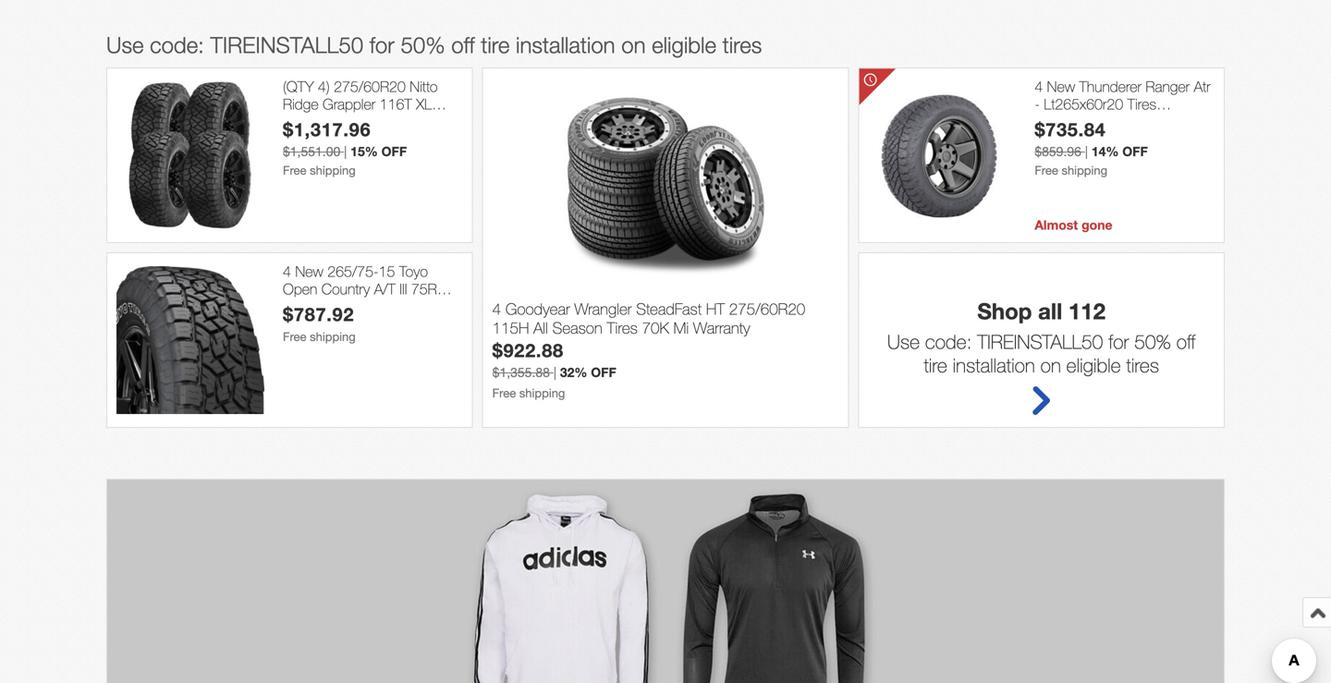 Task type: locate. For each thing, give the bounding box(es) containing it.
country
[[322, 280, 370, 298]]

shipping down $787.92
[[310, 330, 356, 344]]

1 horizontal spatial code:
[[925, 330, 972, 353]]

0 horizontal spatial installation
[[516, 32, 615, 58]]

4 for $735.84
[[1035, 78, 1043, 95]]

1 vertical spatial 50%
[[1135, 330, 1172, 353]]

ht
[[706, 300, 725, 318]]

1 vertical spatial tire
[[924, 354, 948, 377]]

free
[[283, 163, 307, 178], [1035, 163, 1059, 178], [283, 330, 307, 344], [493, 386, 516, 401]]

| for $735.84
[[1085, 144, 1088, 159]]

1 horizontal spatial 50%
[[1135, 330, 1172, 353]]

$1,317.96
[[283, 119, 371, 141]]

new
[[1047, 78, 1076, 95], [295, 262, 323, 280]]

off inside shop all 112 use code: tireinstall50 for 50% off tire installation on eligible tires
[[1177, 330, 1196, 353]]

tireinstall50 down "all"
[[978, 330, 1104, 353]]

tireinstall50 inside shop all 112 use code: tireinstall50 for 50% off tire installation on eligible tires
[[978, 330, 1104, 353]]

on inside shop all 112 use code: tireinstall50 for 50% off tire installation on eligible tires
[[1041, 354, 1061, 377]]

1 horizontal spatial tireinstall50
[[978, 330, 1104, 353]]

almost
[[1035, 217, 1078, 232]]

free down $1,355.88
[[493, 386, 516, 401]]

0 vertical spatial new
[[1047, 78, 1076, 95]]

shipping inside '$787.92 free shipping'
[[310, 330, 356, 344]]

$1,317.96 $1,551.00 | 15% off free shipping
[[283, 119, 407, 178]]

use
[[106, 32, 144, 58], [888, 330, 920, 353]]

1 horizontal spatial tires
[[1127, 354, 1160, 377]]

shipping inside $1,317.96 $1,551.00 | 15% off free shipping
[[310, 163, 356, 178]]

open
[[283, 280, 318, 298]]

shipping down $1,355.88
[[519, 386, 565, 401]]

0 horizontal spatial use
[[106, 32, 144, 58]]

0 vertical spatial for
[[370, 32, 395, 58]]

50%
[[401, 32, 445, 58], [1135, 330, 1172, 353]]

tires up 60
[[1128, 95, 1157, 113]]

goodyear
[[506, 300, 570, 318]]

1 vertical spatial 275/60r20
[[729, 300, 806, 318]]

0 horizontal spatial code:
[[150, 32, 204, 58]]

shipping
[[310, 163, 356, 178], [1062, 163, 1108, 178], [310, 330, 356, 344], [519, 386, 565, 401]]

275/60r20
[[334, 78, 406, 95], [729, 300, 806, 318]]

steadfast
[[636, 300, 702, 318]]

tires down wrangler on the left of page
[[607, 318, 638, 337]]

tires inside 4 goodyear wrangler steadfast ht 275/60r20 115h all season tires 70k mi warranty $922.88 $1,355.88 | 32% off free shipping
[[607, 318, 638, 337]]

2656020
[[1035, 113, 1093, 131]]

0 horizontal spatial new
[[295, 262, 323, 280]]

tires
[[723, 32, 762, 58], [1127, 354, 1160, 377]]

112
[[1069, 298, 1106, 324]]

shop all 112 use code: tireinstall50 for 50% off tire installation on eligible tires
[[888, 298, 1196, 377]]

free down $1,551.00
[[283, 163, 307, 178]]

2 vertical spatial 4
[[493, 300, 501, 318]]

grappler
[[323, 95, 376, 113]]

tires down country
[[313, 298, 342, 316]]

| left 14%
[[1085, 144, 1088, 159]]

1 vertical spatial on
[[1041, 354, 1061, 377]]

2 horizontal spatial 4
[[1035, 78, 1043, 95]]

4 new 265/75-15 toyo open country a/t iii 75r r15 tires 88596 link
[[283, 262, 463, 316]]

1 horizontal spatial 275/60r20
[[729, 300, 806, 318]]

free down $859.96
[[1035, 163, 1059, 178]]

32%
[[560, 365, 588, 380]]

| inside $1,317.96 $1,551.00 | 15% off free shipping
[[344, 144, 347, 159]]

eligible
[[652, 32, 717, 58], [1067, 354, 1121, 377]]

4
[[1035, 78, 1043, 95], [283, 262, 291, 280], [493, 300, 501, 318]]

0 horizontal spatial |
[[344, 144, 347, 159]]

1 vertical spatial eligible
[[1067, 354, 1121, 377]]

1 vertical spatial code:
[[925, 330, 972, 353]]

1 horizontal spatial tire
[[924, 354, 948, 377]]

new up 'open'
[[295, 262, 323, 280]]

ranger
[[1146, 78, 1190, 95]]

new for $787.92
[[295, 262, 323, 280]]

4 inside 4 new thunderer ranger atr - lt265x60r20 tires 2656020 265 60 20
[[1035, 78, 1043, 95]]

1 horizontal spatial |
[[554, 365, 557, 380]]

$735.84
[[1035, 119, 1106, 141]]

off
[[451, 32, 475, 58], [382, 144, 407, 159], [1123, 144, 1148, 159], [1177, 330, 1196, 353], [591, 365, 617, 380]]

new up "lt265x60r20"
[[1047, 78, 1076, 95]]

free down r15
[[283, 330, 307, 344]]

shipping down $1,551.00
[[310, 163, 356, 178]]

0 horizontal spatial 50%
[[401, 32, 445, 58]]

0 horizontal spatial 275/60r20
[[334, 78, 406, 95]]

4 up 'open'
[[283, 262, 291, 280]]

lt265x60r20
[[1044, 95, 1124, 113]]

gone
[[1082, 217, 1113, 232]]

free inside '$787.92 free shipping'
[[283, 330, 307, 344]]

0 vertical spatial installation
[[516, 32, 615, 58]]

for inside shop all 112 use code: tireinstall50 for 50% off tire installation on eligible tires
[[1109, 330, 1129, 353]]

on
[[622, 32, 646, 58], [1041, 354, 1061, 377]]

wrangler
[[575, 300, 632, 318]]

265
[[1097, 113, 1121, 131]]

$1,355.88
[[493, 365, 550, 380]]

0 vertical spatial tireinstall50
[[210, 32, 363, 58]]

1 vertical spatial tires
[[1127, 354, 1160, 377]]

new inside the 4 new 265/75-15 toyo open country a/t iii 75r r15 tires 88596
[[295, 262, 323, 280]]

88596
[[346, 298, 387, 316]]

0 vertical spatial on
[[622, 32, 646, 58]]

for
[[370, 32, 395, 58], [1109, 330, 1129, 353]]

tire
[[481, 32, 510, 58], [924, 354, 948, 377]]

tires inside shop all 112 use code: tireinstall50 for 50% off tire installation on eligible tires
[[1127, 354, 1160, 377]]

code:
[[150, 32, 204, 58], [925, 330, 972, 353]]

14%
[[1092, 144, 1119, 159]]

275/60r20 up warranty
[[729, 300, 806, 318]]

| inside $735.84 $859.96 | 14% off free shipping
[[1085, 144, 1088, 159]]

4 up 115h
[[493, 300, 501, 318]]

1 vertical spatial for
[[1109, 330, 1129, 353]]

warranty
[[693, 318, 750, 337]]

-
[[1035, 95, 1040, 113]]

60
[[1126, 113, 1142, 131]]

4 inside the 4 new 265/75-15 toyo open country a/t iii 75r r15 tires 88596
[[283, 262, 291, 280]]

4 up -
[[1035, 78, 1043, 95]]

0 vertical spatial tires
[[723, 32, 762, 58]]

all
[[1039, 298, 1063, 324]]

tireinstall50 up (qty
[[210, 32, 363, 58]]

ridge
[[283, 95, 319, 113]]

$859.96
[[1035, 144, 1082, 159]]

shipping down 14%
[[1062, 163, 1108, 178]]

use inside shop all 112 use code: tireinstall50 for 50% off tire installation on eligible tires
[[888, 330, 920, 353]]

1 vertical spatial 4
[[283, 262, 291, 280]]

1 vertical spatial new
[[295, 262, 323, 280]]

0 vertical spatial 4
[[1035, 78, 1043, 95]]

off inside $735.84 $859.96 | 14% off free shipping
[[1123, 144, 1148, 159]]

1 vertical spatial tireinstall50
[[978, 330, 1104, 353]]

installation
[[516, 32, 615, 58], [953, 354, 1036, 377]]

0 vertical spatial 275/60r20
[[334, 78, 406, 95]]

tireinstall50
[[210, 32, 363, 58], [978, 330, 1104, 353]]

275/60r20 up grappler
[[334, 78, 406, 95]]

1 vertical spatial use
[[888, 330, 920, 353]]

4 new 265/75-15 toyo open country a/t iii 75r r15 tires 88596
[[283, 262, 437, 316]]

tires
[[1128, 95, 1157, 113], [350, 113, 379, 131], [313, 298, 342, 316], [607, 318, 638, 337]]

1 horizontal spatial new
[[1047, 78, 1076, 95]]

1 horizontal spatial use
[[888, 330, 920, 353]]

0 vertical spatial tire
[[481, 32, 510, 58]]

|
[[344, 144, 347, 159], [1085, 144, 1088, 159], [554, 365, 557, 380]]

1 horizontal spatial eligible
[[1067, 354, 1121, 377]]

4 goodyear wrangler steadfast ht 275/60r20 115h all season tires 70k mi warranty link
[[493, 300, 839, 340]]

0 horizontal spatial on
[[622, 32, 646, 58]]

1 horizontal spatial on
[[1041, 354, 1061, 377]]

0 vertical spatial use
[[106, 32, 144, 58]]

1 horizontal spatial for
[[1109, 330, 1129, 353]]

1 horizontal spatial installation
[[953, 354, 1036, 377]]

| left 15%
[[344, 144, 347, 159]]

mi
[[674, 318, 689, 337]]

116t
[[380, 95, 412, 113]]

nitto
[[410, 78, 438, 95]]

tires down grappler
[[350, 113, 379, 131]]

4 inside 4 goodyear wrangler steadfast ht 275/60r20 115h all season tires 70k mi warranty $922.88 $1,355.88 | 32% off free shipping
[[493, 300, 501, 318]]

1 vertical spatial installation
[[953, 354, 1036, 377]]

0 vertical spatial 50%
[[401, 32, 445, 58]]

1 horizontal spatial 4
[[493, 300, 501, 318]]

0 vertical spatial eligible
[[652, 32, 717, 58]]

shipping inside $735.84 $859.96 | 14% off free shipping
[[1062, 163, 1108, 178]]

0 horizontal spatial eligible
[[652, 32, 717, 58]]

| left 32% at the bottom
[[554, 365, 557, 380]]

new inside 4 new thunderer ranger atr - lt265x60r20 tires 2656020 265 60 20
[[1047, 78, 1076, 95]]

0 horizontal spatial 4
[[283, 262, 291, 280]]

2 horizontal spatial |
[[1085, 144, 1088, 159]]



Task type: vqa. For each thing, say whether or not it's contained in the screenshot.
'Haves'
no



Task type: describe. For each thing, give the bounding box(es) containing it.
(qty 4) 275/60r20 nitto ridge grappler 116t xl black wall tires link
[[283, 78, 463, 131]]

tires inside 4 new thunderer ranger atr - lt265x60r20 tires 2656020 265 60 20
[[1128, 95, 1157, 113]]

4)
[[318, 78, 330, 95]]

use code: tireinstall50 for 50% off tire installation on eligible tires
[[106, 32, 762, 58]]

free inside $1,317.96 $1,551.00 | 15% off free shipping
[[283, 163, 307, 178]]

new for $735.84
[[1047, 78, 1076, 95]]

code: inside shop all 112 use code: tireinstall50 for 50% off tire installation on eligible tires
[[925, 330, 972, 353]]

xl
[[416, 95, 432, 113]]

70k
[[642, 318, 669, 337]]

a/t
[[374, 280, 396, 298]]

75r
[[411, 280, 437, 298]]

$735.84 $859.96 | 14% off free shipping
[[1035, 119, 1148, 178]]

4 for $787.92
[[283, 262, 291, 280]]

eligible inside shop all 112 use code: tireinstall50 for 50% off tire installation on eligible tires
[[1067, 354, 1121, 377]]

| inside 4 goodyear wrangler steadfast ht 275/60r20 115h all season tires 70k mi warranty $922.88 $1,355.88 | 32% off free shipping
[[554, 365, 557, 380]]

| for $1,317.96
[[344, 144, 347, 159]]

free inside 4 goodyear wrangler steadfast ht 275/60r20 115h all season tires 70k mi warranty $922.88 $1,355.88 | 32% off free shipping
[[493, 386, 516, 401]]

4 goodyear wrangler steadfast ht 275/60r20 115h all season tires 70k mi warranty $922.88 $1,355.88 | 32% off free shipping
[[493, 300, 806, 401]]

shop
[[978, 298, 1032, 324]]

265/75-
[[328, 262, 379, 280]]

free inside $735.84 $859.96 | 14% off free shipping
[[1035, 163, 1059, 178]]

0 horizontal spatial for
[[370, 32, 395, 58]]

tire inside shop all 112 use code: tireinstall50 for 50% off tire installation on eligible tires
[[924, 354, 948, 377]]

(qty
[[283, 78, 314, 95]]

thunderer
[[1080, 78, 1142, 95]]

tires inside (qty 4) 275/60r20 nitto ridge grappler 116t xl black wall tires
[[350, 113, 379, 131]]

shipping inside 4 goodyear wrangler steadfast ht 275/60r20 115h all season tires 70k mi warranty $922.88 $1,355.88 | 32% off free shipping
[[519, 386, 565, 401]]

atr
[[1194, 78, 1211, 95]]

$787.92
[[283, 304, 354, 326]]

0 horizontal spatial tires
[[723, 32, 762, 58]]

115h
[[493, 318, 529, 337]]

4 new thunderer ranger atr - lt265x60r20 tires 2656020 265 60 20 link
[[1035, 78, 1215, 131]]

0 vertical spatial code:
[[150, 32, 204, 58]]

r15
[[283, 298, 309, 316]]

50% inside shop all 112 use code: tireinstall50 for 50% off tire installation on eligible tires
[[1135, 330, 1172, 353]]

all
[[534, 318, 548, 337]]

20
[[1146, 113, 1163, 131]]

275/60r20 inside 4 goodyear wrangler steadfast ht 275/60r20 115h all season tires 70k mi warranty $922.88 $1,355.88 | 32% off free shipping
[[729, 300, 806, 318]]

15
[[379, 262, 395, 280]]

almost gone
[[1035, 217, 1113, 232]]

0 horizontal spatial tire
[[481, 32, 510, 58]]

4 new thunderer ranger atr - lt265x60r20 tires 2656020 265 60 20
[[1035, 78, 1211, 131]]

iii
[[400, 280, 407, 298]]

wall
[[321, 113, 346, 131]]

(qty 4) 275/60r20 nitto ridge grappler 116t xl black wall tires
[[283, 78, 438, 131]]

black
[[283, 113, 317, 131]]

$922.88
[[493, 340, 564, 362]]

installation inside shop all 112 use code: tireinstall50 for 50% off tire installation on eligible tires
[[953, 354, 1036, 377]]

off inside 4 goodyear wrangler steadfast ht 275/60r20 115h all season tires 70k mi warranty $922.88 $1,355.88 | 32% off free shipping
[[591, 365, 617, 380]]

15%
[[351, 144, 378, 159]]

275/60r20 inside (qty 4) 275/60r20 nitto ridge grappler 116t xl black wall tires
[[334, 78, 406, 95]]

toyo
[[399, 262, 428, 280]]

0 horizontal spatial tireinstall50
[[210, 32, 363, 58]]

off inside $1,317.96 $1,551.00 | 15% off free shipping
[[382, 144, 407, 159]]

season
[[553, 318, 603, 337]]

$787.92 free shipping
[[283, 304, 356, 344]]

$1,551.00
[[283, 144, 341, 159]]

tires inside the 4 new 265/75-15 toyo open country a/t iii 75r r15 tires 88596
[[313, 298, 342, 316]]



